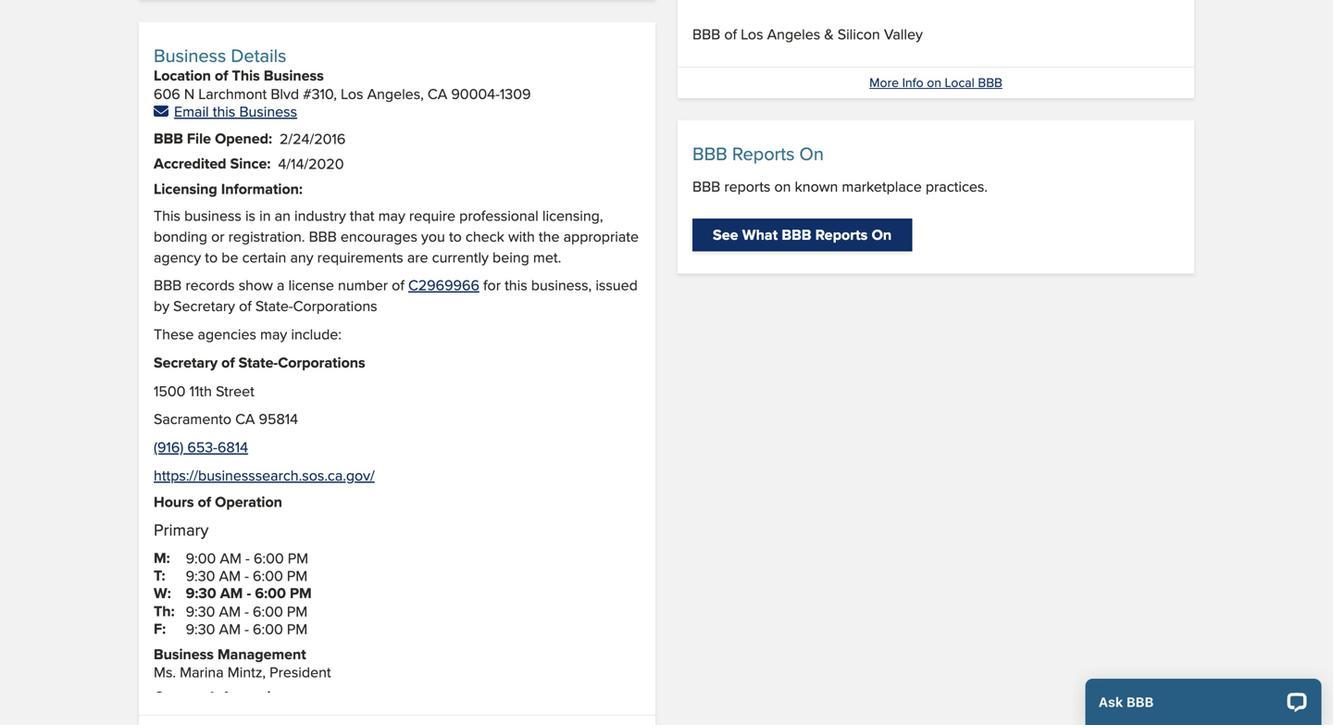 Task type: describe. For each thing, give the bounding box(es) containing it.
of for location of this business
[[215, 65, 228, 86]]

blvd
[[271, 83, 299, 104]]

may inside this business is in an industry that may require professional licensing, bonding or registration. bbb encourages you to check with the appropriate agency to be certain any requirements are currently being met.
[[378, 205, 405, 226]]

9:00 am - 6:00 pm t :
[[154, 547, 309, 586]]

these agencies may include: secretary of state-corporations 1500 11th street sacramento ca 95814 (916) 653-6814 https://businesssearch.sos.ca.gov/
[[154, 323, 375, 486]]

9:30 for f
[[186, 601, 215, 622]]

bbb of los angeles & silicon valley
[[693, 23, 923, 45]]

m
[[154, 547, 166, 568]]

am for w
[[219, 565, 241, 586]]

(916)
[[154, 436, 184, 458]]

business,
[[531, 274, 592, 296]]

0 horizontal spatial to
[[205, 246, 218, 267]]

include:
[[291, 323, 342, 345]]

operation
[[215, 491, 282, 513]]

: inside 9:30 am - 6:00 pm w :
[[167, 582, 171, 604]]

silicon
[[838, 23, 881, 45]]

am for th
[[220, 582, 243, 604]]

bbb inside 'bbb file opened : 2/24/2016 accredited since : 4/14/2020'
[[154, 127, 183, 149]]

t
[[154, 564, 162, 586]]

w
[[154, 582, 167, 604]]

bbb left the reports
[[693, 175, 721, 197]]

you
[[421, 225, 445, 247]]

business details
[[154, 42, 287, 69]]

n
[[184, 83, 195, 104]]

or
[[211, 225, 225, 247]]

of right number
[[392, 274, 405, 296]]

accredited
[[154, 152, 226, 174]]

is
[[245, 205, 256, 226]]

9:30 for w
[[186, 565, 215, 586]]

pm for 9:30 am - 6:00 pm th :
[[290, 582, 312, 604]]

- for 9:30 am - 6:00 pm w :
[[245, 565, 249, 586]]

the
[[539, 225, 560, 247]]

being
[[493, 246, 530, 267]]

info
[[903, 73, 924, 92]]

these
[[154, 323, 194, 345]]

email this business
[[174, 101, 297, 122]]

of for hours of operation
[[198, 491, 211, 513]]

pm for 9:30 am - 6:00 pm w :
[[287, 565, 308, 586]]

6:00 for 9:00 am - 6:00 pm t :
[[254, 547, 284, 568]]

am for t
[[220, 547, 242, 568]]

reports inside 'link'
[[816, 224, 868, 246]]

0 vertical spatial secretary
[[173, 295, 235, 316]]

angeles
[[767, 23, 821, 45]]

#310,
[[303, 83, 337, 104]]

1 horizontal spatial ca
[[428, 83, 448, 104]]

that
[[350, 205, 375, 226]]

9:30 am - 6:00 pm f :
[[154, 601, 308, 640]]

reports
[[725, 175, 771, 197]]

primary
[[154, 518, 209, 541]]

secretary of state-corporations
[[173, 295, 378, 316]]

marketplace
[[842, 175, 922, 197]]

c2969966 link
[[408, 274, 480, 296]]

- for 9:00 am - 6:00 pm t :
[[245, 547, 250, 568]]

certain
[[242, 246, 287, 267]]

https://businesssearch.sos.ca.gov/
[[154, 464, 375, 486]]

bbb reports on bbb reports on known marketplace practices.
[[693, 140, 988, 197]]

be
[[222, 246, 238, 267]]

bbb up the reports
[[693, 140, 728, 167]]

of for bbb of los angeles & silicon valley
[[725, 23, 737, 45]]

bbb records show a license number of c2969966
[[154, 274, 480, 296]]

of inside the these agencies may include: secretary of state-corporations 1500 11th street sacramento ca 95814 (916) 653-6814 https://businesssearch.sos.ca.gov/
[[222, 351, 235, 373]]

this for for
[[505, 274, 528, 296]]

bonding
[[154, 225, 207, 247]]

mintz,
[[228, 661, 266, 683]]

contact
[[154, 686, 206, 708]]

see what bbb reports on link
[[693, 219, 913, 251]]

bbb inside this business is in an industry that may require professional licensing, bonding or registration. bbb encourages you to check with the appropriate agency to be certain any requirements are currently being met.
[[309, 225, 337, 247]]

bbb left angeles
[[693, 23, 721, 45]]

more info on local bbb
[[870, 73, 1003, 92]]

9:30 am - 6:00 pm
[[186, 618, 308, 640]]

pm for 9:00 am - 6:00 pm t :
[[288, 547, 309, 568]]

business inside business management ms. marina mintz, president contact information
[[154, 643, 214, 665]]

this inside this business is in an industry that may require professional licensing, bonding or registration. bbb encourages you to check with the appropriate agency to be certain any requirements are currently being met.
[[154, 205, 181, 226]]

ca inside the these agencies may include: secretary of state-corporations 1500 11th street sacramento ca 95814 (916) 653-6814 https://businesssearch.sos.ca.gov/
[[235, 408, 255, 429]]

larchmont
[[198, 83, 267, 104]]

since
[[230, 152, 267, 174]]

- for 9:30 am - 6:00 pm
[[245, 618, 249, 640]]

issued
[[596, 274, 638, 296]]

currently
[[432, 246, 489, 267]]

with
[[508, 225, 535, 247]]

encourages
[[341, 225, 418, 247]]

0 vertical spatial state-
[[256, 295, 293, 316]]

location
[[154, 65, 211, 86]]

bbb file opened : 2/24/2016 accredited since : 4/14/2020
[[154, 127, 346, 174]]

11th
[[189, 380, 212, 401]]

4 9:30 from the top
[[186, 618, 215, 640]]

on inside 'link'
[[872, 224, 892, 246]]

6:00 for 9:30 am - 6:00 pm th :
[[255, 582, 286, 604]]

file
[[187, 127, 211, 149]]

606
[[154, 83, 180, 104]]

on inside bbb reports on bbb reports on known marketplace practices.
[[775, 175, 791, 197]]

1 vertical spatial los
[[341, 83, 363, 104]]

number
[[338, 274, 388, 296]]

c2969966
[[408, 274, 480, 296]]

1 horizontal spatial to
[[449, 225, 462, 247]]

6:00 for 9:30 am - 6:00 pm f :
[[253, 601, 283, 622]]

practices.
[[926, 175, 988, 197]]

local
[[945, 73, 975, 92]]

management
[[218, 643, 306, 665]]

bbb inside 'link'
[[782, 224, 812, 246]]

street
[[216, 380, 255, 401]]

this business is in an industry that may require professional licensing, bonding or registration. bbb encourages you to check with the appropriate agency to be certain any requirements are currently being met.
[[154, 205, 639, 267]]

by
[[154, 295, 170, 316]]

pm for 9:30 am - 6:00 pm
[[287, 618, 308, 640]]

records
[[186, 274, 235, 296]]

reports inside bbb reports on bbb reports on known marketplace practices.
[[733, 140, 795, 167]]

653-
[[187, 436, 218, 458]]

in
[[259, 205, 271, 226]]

m :
[[154, 547, 170, 568]]

more info on local bbb link
[[870, 73, 1003, 92]]



Task type: locate. For each thing, give the bounding box(es) containing it.
0 vertical spatial los
[[741, 23, 764, 45]]

agencies
[[198, 323, 256, 345]]

pm inside 9:30 am - 6:00 pm w :
[[287, 565, 308, 586]]

los right #310,
[[341, 83, 363, 104]]

on down marketplace
[[872, 224, 892, 246]]

state- inside the these agencies may include: secretary of state-corporations 1500 11th street sacramento ca 95814 (916) 653-6814 https://businesssearch.sos.ca.gov/
[[239, 351, 278, 373]]

0 vertical spatial this
[[232, 65, 260, 86]]

1 vertical spatial corporations
[[278, 351, 366, 373]]

pm
[[288, 547, 309, 568], [287, 565, 308, 586], [290, 582, 312, 604], [287, 601, 308, 622], [287, 618, 308, 640]]

: inside the 9:00 am - 6:00 pm t :
[[162, 564, 165, 586]]

email
[[174, 101, 209, 122]]

angeles,
[[367, 83, 424, 104]]

0 horizontal spatial this
[[213, 101, 236, 122]]

th
[[154, 600, 171, 622]]

corporations
[[293, 295, 378, 316], [278, 351, 366, 373]]

secretary
[[173, 295, 235, 316], [154, 351, 218, 373]]

bbb right the local
[[978, 73, 1003, 92]]

of left angeles
[[725, 23, 737, 45]]

an
[[275, 205, 291, 226]]

email this business button
[[154, 101, 297, 122]]

am for f
[[219, 601, 241, 622]]

this inside for this business, issued by
[[505, 274, 528, 296]]

on left known
[[775, 175, 791, 197]]

2 9:30 from the top
[[186, 582, 216, 604]]

corporations inside the these agencies may include: secretary of state-corporations 1500 11th street sacramento ca 95814 (916) 653-6814 https://businesssearch.sos.ca.gov/
[[278, 351, 366, 373]]

1 horizontal spatial may
[[378, 205, 405, 226]]

f
[[154, 618, 162, 640]]

more
[[870, 73, 899, 92]]

may inside the these agencies may include: secretary of state-corporations 1500 11th street sacramento ca 95814 (916) 653-6814 https://businesssearch.sos.ca.gov/
[[260, 323, 287, 345]]

2/24/2016
[[280, 128, 346, 149]]

9:30 am - 6:00 pm th :
[[154, 582, 312, 622]]

this up email this business
[[232, 65, 260, 86]]

bbb left file at top left
[[154, 127, 183, 149]]

1 vertical spatial on
[[775, 175, 791, 197]]

licensing information:
[[154, 178, 303, 199]]

0 horizontal spatial may
[[260, 323, 287, 345]]

95814
[[259, 408, 298, 429]]

this for email
[[213, 101, 236, 122]]

1309
[[500, 83, 531, 104]]

- inside 9:30 am - 6:00 pm f :
[[245, 601, 249, 622]]

1 vertical spatial reports
[[816, 224, 868, 246]]

: inside 9:30 am - 6:00 pm f :
[[162, 618, 166, 640]]

9:30 am - 6:00 pm w :
[[154, 565, 308, 604]]

bbb right 'what'
[[782, 224, 812, 246]]

: inside 9:30 am - 6:00 pm th :
[[171, 600, 175, 622]]

bbb down agency on the top of the page
[[154, 274, 182, 296]]

0 horizontal spatial on
[[800, 140, 824, 167]]

industry
[[295, 205, 346, 226]]

corporations down include:
[[278, 351, 366, 373]]

registration.
[[228, 225, 305, 247]]

- for 9:30 am - 6:00 pm f :
[[245, 601, 249, 622]]

reports down known
[[816, 224, 868, 246]]

9:30 inside 9:30 am - 6:00 pm w :
[[186, 565, 215, 586]]

ca
[[428, 83, 448, 104], [235, 408, 255, 429]]

are
[[407, 246, 428, 267]]

of up "agencies"
[[239, 295, 252, 316]]

9:30 inside 9:30 am - 6:00 pm f :
[[186, 601, 215, 622]]

hours
[[154, 491, 194, 513]]

1500
[[154, 380, 186, 401]]

606 n larchmont blvd #310, los angeles, ca 90004-1309
[[154, 83, 531, 104]]

any
[[290, 246, 314, 267]]

- inside 9:30 am - 6:00 pm w :
[[245, 565, 249, 586]]

hours of operation
[[154, 491, 282, 513]]

on right info
[[927, 73, 942, 92]]

information
[[210, 686, 288, 708]]

am inside 9:30 am - 6:00 pm th :
[[220, 582, 243, 604]]

pm inside the 9:00 am - 6:00 pm t :
[[288, 547, 309, 568]]

1 horizontal spatial los
[[741, 23, 764, 45]]

reports up the reports
[[733, 140, 795, 167]]

license
[[289, 274, 334, 296]]

secretary inside the these agencies may include: secretary of state-corporations 1500 11th street sacramento ca 95814 (916) 653-6814 https://businesssearch.sos.ca.gov/
[[154, 351, 218, 373]]

90004-
[[451, 83, 500, 104]]

1 vertical spatial this
[[505, 274, 528, 296]]

president
[[270, 661, 331, 683]]

0 horizontal spatial reports
[[733, 140, 795, 167]]

of right 'hours'
[[198, 491, 211, 513]]

details
[[231, 42, 287, 69]]

bbb left that
[[309, 225, 337, 247]]

0 vertical spatial may
[[378, 205, 405, 226]]

for this business, issued by
[[154, 274, 638, 316]]

- for 9:30 am - 6:00 pm th :
[[247, 582, 251, 604]]

this right for
[[505, 274, 528, 296]]

los
[[741, 23, 764, 45], [341, 83, 363, 104]]

business management ms. marina mintz, president contact information
[[154, 643, 331, 708]]

- inside 9:30 am - 6:00 pm th :
[[247, 582, 251, 604]]

ca left 90004-
[[428, 83, 448, 104]]

pm inside 9:30 am - 6:00 pm f :
[[287, 601, 308, 622]]

0 horizontal spatial ca
[[235, 408, 255, 429]]

1 horizontal spatial reports
[[816, 224, 868, 246]]

&
[[825, 23, 834, 45]]

0 vertical spatial this
[[213, 101, 236, 122]]

0 vertical spatial on
[[800, 140, 824, 167]]

may right that
[[378, 205, 405, 226]]

:
[[269, 127, 272, 149], [267, 152, 271, 174], [166, 547, 170, 568], [162, 564, 165, 586], [167, 582, 171, 604], [171, 600, 175, 622], [162, 618, 166, 640]]

9:00
[[186, 547, 216, 568]]

see what bbb reports on
[[713, 224, 892, 246]]

0 vertical spatial corporations
[[293, 295, 378, 316]]

may down the secretary of state-corporations
[[260, 323, 287, 345]]

state-
[[256, 295, 293, 316], [239, 351, 278, 373]]

may
[[378, 205, 405, 226], [260, 323, 287, 345]]

1 horizontal spatial this
[[232, 65, 260, 86]]

a
[[277, 274, 285, 296]]

secretary down these
[[154, 351, 218, 373]]

am inside 9:30 am - 6:00 pm f :
[[219, 601, 241, 622]]

of for secretary of state-corporations
[[239, 295, 252, 316]]

this down licensing
[[154, 205, 181, 226]]

opened
[[215, 127, 269, 149]]

licensing
[[154, 178, 217, 199]]

6:00 inside the 9:00 am - 6:00 pm t :
[[254, 547, 284, 568]]

1 vertical spatial this
[[154, 205, 181, 226]]

to left be
[[205, 246, 218, 267]]

business
[[154, 42, 226, 69], [264, 65, 324, 86], [239, 101, 297, 122], [154, 643, 214, 665]]

1 horizontal spatial on
[[872, 224, 892, 246]]

1 vertical spatial may
[[260, 323, 287, 345]]

what
[[743, 224, 778, 246]]

https://businesssearch.sos.ca.gov/ link
[[154, 464, 375, 486]]

see
[[713, 224, 739, 246]]

0 horizontal spatial los
[[341, 83, 363, 104]]

6:00 inside 9:30 am - 6:00 pm th :
[[255, 582, 286, 604]]

6814
[[218, 436, 248, 458]]

of down "agencies"
[[222, 351, 235, 373]]

on
[[927, 73, 942, 92], [775, 175, 791, 197]]

0 horizontal spatial this
[[154, 205, 181, 226]]

marina
[[180, 661, 224, 683]]

ca down street
[[235, 408, 255, 429]]

secretary up "agencies"
[[173, 295, 235, 316]]

1 vertical spatial ca
[[235, 408, 255, 429]]

business
[[184, 205, 242, 226]]

6:00 for 9:30 am - 6:00 pm w :
[[253, 565, 283, 586]]

am inside 9:30 am - 6:00 pm w :
[[219, 565, 241, 586]]

6:00 for 9:30 am - 6:00 pm
[[253, 618, 283, 640]]

1 9:30 from the top
[[186, 565, 215, 586]]

to right "you"
[[449, 225, 462, 247]]

0 vertical spatial on
[[927, 73, 942, 92]]

agency
[[154, 246, 201, 267]]

this
[[232, 65, 260, 86], [154, 205, 181, 226]]

1 vertical spatial on
[[872, 224, 892, 246]]

los left angeles
[[741, 23, 764, 45]]

am inside the 9:00 am - 6:00 pm t :
[[220, 547, 242, 568]]

on inside bbb reports on bbb reports on known marketplace practices.
[[800, 140, 824, 167]]

1 horizontal spatial this
[[505, 274, 528, 296]]

-
[[245, 547, 250, 568], [245, 565, 249, 586], [247, 582, 251, 604], [245, 601, 249, 622], [245, 618, 249, 640]]

3 9:30 from the top
[[186, 601, 215, 622]]

show
[[239, 274, 273, 296]]

licensing,
[[543, 205, 603, 226]]

corporations up include:
[[293, 295, 378, 316]]

of up 'email this business' button
[[215, 65, 228, 86]]

am
[[220, 547, 242, 568], [219, 565, 241, 586], [220, 582, 243, 604], [219, 601, 241, 622], [219, 618, 241, 640]]

0 vertical spatial reports
[[733, 140, 795, 167]]

6:00 inside 9:30 am - 6:00 pm f :
[[253, 601, 283, 622]]

1 vertical spatial secretary
[[154, 351, 218, 373]]

on
[[800, 140, 824, 167], [872, 224, 892, 246]]

pm for 9:30 am - 6:00 pm f :
[[287, 601, 308, 622]]

0 horizontal spatial on
[[775, 175, 791, 197]]

9:30 inside 9:30 am - 6:00 pm th :
[[186, 582, 216, 604]]

- inside the 9:00 am - 6:00 pm t :
[[245, 547, 250, 568]]

on up known
[[800, 140, 824, 167]]

ms.
[[154, 661, 176, 683]]

known
[[795, 175, 838, 197]]

requirements
[[317, 246, 404, 267]]

this up opened
[[213, 101, 236, 122]]

9:30 for th
[[186, 582, 216, 604]]

pm inside 9:30 am - 6:00 pm th :
[[290, 582, 312, 604]]

for
[[483, 274, 501, 296]]

0 vertical spatial ca
[[428, 83, 448, 104]]

of
[[725, 23, 737, 45], [215, 65, 228, 86], [392, 274, 405, 296], [239, 295, 252, 316], [222, 351, 235, 373], [198, 491, 211, 513]]

1 vertical spatial state-
[[239, 351, 278, 373]]

6:00 inside 9:30 am - 6:00 pm w :
[[253, 565, 283, 586]]

1 horizontal spatial on
[[927, 73, 942, 92]]

valley
[[884, 23, 923, 45]]

to
[[449, 225, 462, 247], [205, 246, 218, 267]]

4/14/2020
[[278, 153, 344, 174]]

sacramento
[[154, 408, 232, 429]]



Task type: vqa. For each thing, say whether or not it's contained in the screenshot.
-
yes



